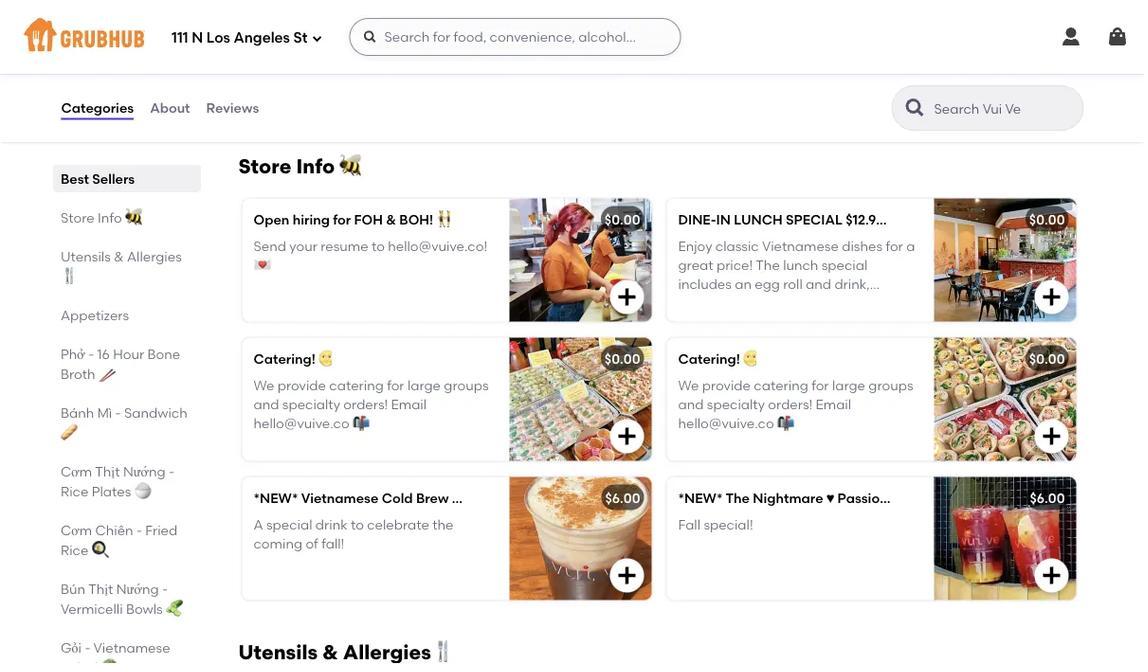 Task type: locate. For each thing, give the bounding box(es) containing it.
0 vertical spatial &
[[386, 211, 396, 227]]

1 vertical spatial nướng
[[116, 581, 158, 597]]

thịt up vermicelli
[[88, 581, 113, 597]]

1 vertical spatial store info 🐝
[[60, 210, 138, 226]]

1 horizontal spatial catering
[[754, 378, 809, 394]]

0 horizontal spatial bánh
[[60, 405, 94, 421]]

+
[[289, 71, 297, 87], [805, 71, 813, 87]]

🌝
[[319, 351, 332, 367], [744, 351, 757, 367]]

large
[[408, 378, 441, 394], [832, 378, 866, 394]]

salad
[[60, 660, 97, 665]]

1 horizontal spatial mì
[[293, 48, 309, 64]]

*new* the nightmare ♥ passion fruit hibiscus *:･ﾟ✧*
[[678, 490, 1022, 506]]

catering! 🌝 for 2nd catering! 🌝 image
[[678, 351, 757, 367]]

specialty for 2nd catering! 🌝 image
[[707, 397, 765, 413]]

vietnamese
[[93, 640, 170, 656]]

1 horizontal spatial we provide catering for large groups and specialty orders! email hello@vuive.co 📬
[[678, 378, 914, 432]]

bánh mì - sandwich 🥖 tab
[[60, 403, 193, 443]]

0 vertical spatial mì
[[293, 48, 309, 64]]

& for utensils & allergies 🍴
[[113, 248, 123, 265]]

0 horizontal spatial to
[[351, 517, 364, 533]]

open hiring for foh & boh! 👯 image
[[510, 199, 652, 322]]

2 vertical spatial &
[[323, 640, 338, 665]]

2 orders! from the left
[[768, 397, 813, 413]]

0 vertical spatial nướng
[[123, 464, 165, 480]]

2 horizontal spatial &
[[386, 211, 396, 227]]

store inside tab
[[60, 210, 94, 226]]

& right foh
[[386, 211, 396, 227]]

1 horizontal spatial $6.00
[[1030, 490, 1065, 506]]

0 horizontal spatial hello@vuive.co
[[254, 416, 350, 432]]

1 horizontal spatial email
[[816, 397, 852, 413]]

0 horizontal spatial catering!
[[254, 351, 316, 367]]

cơm inside cơm thịt nướng - rice plates 🍚
[[60, 464, 92, 480]]

0 horizontal spatial and
[[254, 397, 279, 413]]

- left the fried
[[136, 522, 142, 539]]

🐝 up open hiring for foh & boh! 👯
[[340, 154, 360, 178]]

orders! for 1st catering! 🌝 image from the left
[[344, 397, 388, 413]]

in
[[716, 211, 731, 227]]

- inside cơm chiên - fried rice 🍳
[[136, 522, 142, 539]]

- left 16
[[88, 346, 94, 362]]

1 horizontal spatial bánh
[[256, 48, 290, 64]]

2 rice from the top
[[60, 542, 88, 558]]

los
[[207, 30, 230, 47]]

rice inside cơm thịt nướng - rice plates 🍚
[[60, 484, 88, 500]]

1 horizontal spatial to
[[372, 238, 385, 254]]

the
[[726, 490, 750, 506]]

store info 🐝 up hiring
[[238, 154, 360, 178]]

1 horizontal spatial large
[[832, 378, 866, 394]]

cơm inside cơm chiên - fried rice 🍳
[[60, 522, 92, 539]]

special
[[266, 517, 312, 533]]

mì inside bánh mì - sandwich 🥖
[[97, 405, 112, 421]]

rice inside cơm chiên - fried rice 🍳
[[60, 542, 88, 558]]

gỏi - vietnamese salad 🥗 tab
[[60, 638, 193, 665]]

store info 🐝 down best sellers
[[60, 210, 138, 226]]

🐝
[[340, 154, 360, 178], [125, 210, 138, 226]]

🐝 inside store info 🐝 tab
[[125, 210, 138, 226]]

2 + from the left
[[805, 71, 813, 87]]

1 orders! from the left
[[344, 397, 388, 413]]

bánh for bánh mì - lemongrass chicken $9.95 +
[[256, 48, 290, 64]]

utensils
[[60, 248, 110, 265], [238, 640, 318, 665]]

$6.00 right *:･ﾟ✧*
[[1030, 490, 1065, 506]]

1 catering! 🌝 from the left
[[254, 351, 332, 367]]

1 groups from the left
[[444, 378, 489, 394]]

2 email from the left
[[816, 397, 852, 413]]

0 horizontal spatial catering! 🌝 image
[[510, 338, 652, 461]]

0 horizontal spatial provide
[[278, 378, 326, 394]]

1 provide from the left
[[278, 378, 326, 394]]

cơm chiên - fried rice 🍳 tab
[[60, 521, 193, 560]]

1 vertical spatial bánh
[[60, 405, 94, 421]]

1 horizontal spatial utensils
[[238, 640, 318, 665]]

1 horizontal spatial provide
[[702, 378, 751, 394]]

svg image for 2nd catering! 🌝 image
[[1041, 425, 1063, 448]]

+ inside bánh mì - lemongrass chicken $9.95 +
[[289, 71, 297, 87]]

🐝 down best sellers 'tab'
[[125, 210, 138, 226]]

thịt inside bún thịt nướng - vermicelli bowls 🥒
[[88, 581, 113, 597]]

0 horizontal spatial $6.00
[[605, 490, 641, 506]]

svg image for a special drink to celebrate the coming of fall!
[[616, 565, 639, 587]]

rice
[[60, 484, 88, 500], [60, 542, 88, 558]]

-
[[312, 48, 318, 64], [88, 346, 94, 362], [115, 405, 121, 421], [168, 464, 174, 480], [136, 522, 142, 539], [162, 581, 167, 597], [84, 640, 90, 656]]

store down best
[[60, 210, 94, 226]]

phở
[[60, 346, 85, 362]]

nướng inside cơm thịt nướng - rice plates 🍚
[[123, 464, 165, 480]]

to inside the 'send your resume to hello@vuive.co! 💌'
[[372, 238, 385, 254]]

0 vertical spatial store info 🐝
[[238, 154, 360, 178]]

0 horizontal spatial &
[[113, 248, 123, 265]]

provide for 2nd catering! 🌝 image
[[702, 378, 751, 394]]

2 $6.00 from the left
[[1030, 490, 1065, 506]]

info down sellers
[[97, 210, 121, 226]]

1 horizontal spatial catering!
[[678, 351, 740, 367]]

mì inside bánh mì - lemongrass chicken $9.95 +
[[293, 48, 309, 64]]

rice left plates
[[60, 484, 88, 500]]

2 we from the left
[[678, 378, 699, 394]]

1 horizontal spatial &
[[323, 640, 338, 665]]

for
[[333, 211, 351, 227], [387, 378, 404, 394], [812, 378, 829, 394]]

1 vertical spatial 🐝
[[125, 210, 138, 226]]

bánh up 🥖
[[60, 405, 94, 421]]

orders! for 2nd catering! 🌝 image
[[768, 397, 813, 413]]

1 horizontal spatial specialty
[[707, 397, 765, 413]]

best sellers tab
[[60, 169, 193, 189]]

drink
[[316, 517, 348, 533]]

hello@vuive.co!
[[388, 238, 487, 254]]

1 horizontal spatial catering! 🌝 image
[[934, 338, 1077, 461]]

bone
[[147, 346, 180, 362]]

1 horizontal spatial groups
[[869, 378, 914, 394]]

mì
[[293, 48, 309, 64], [97, 405, 112, 421]]

0 horizontal spatial we provide catering for large groups and specialty orders! email hello@vuive.co 📬
[[254, 378, 489, 432]]

& for utensils & allergies🍴
[[323, 640, 338, 665]]

0 horizontal spatial catering
[[329, 378, 384, 394]]

1 vertical spatial mì
[[97, 405, 112, 421]]

0 vertical spatial to
[[372, 238, 385, 254]]

bánh inside bánh mì - sandwich 🥖
[[60, 405, 94, 421]]

0 horizontal spatial store info 🐝
[[60, 210, 138, 226]]

1 vertical spatial thịt
[[88, 581, 113, 597]]

🥖
[[60, 425, 73, 441]]

$0.00 for 1st catering! 🌝 image from the left
[[605, 351, 641, 367]]

boh!
[[400, 211, 433, 227]]

0 horizontal spatial large
[[408, 378, 441, 394]]

1 vertical spatial to
[[351, 517, 364, 533]]

appetizers tab
[[60, 305, 193, 325]]

2 🌝 from the left
[[744, 351, 757, 367]]

rice for cơm chiên - fried rice 🍳
[[60, 542, 88, 558]]

0 horizontal spatial info
[[97, 210, 121, 226]]

1 horizontal spatial +
[[805, 71, 813, 87]]

♥
[[827, 490, 835, 506]]

1 rice from the top
[[60, 484, 88, 500]]

0 vertical spatial bánh
[[256, 48, 290, 64]]

thịt
[[95, 464, 119, 480], [88, 581, 113, 597]]

resume
[[321, 238, 368, 254]]

- up 🥒
[[162, 581, 167, 597]]

- up "salad"
[[84, 640, 90, 656]]

store up open
[[238, 154, 291, 178]]

0 vertical spatial store
[[238, 154, 291, 178]]

phở - 16 hour bone broth 🥢
[[60, 346, 180, 382]]

utensils for utensils & allergies 🍴
[[60, 248, 110, 265]]

0 horizontal spatial 🐝
[[125, 210, 138, 226]]

foh
[[354, 211, 383, 227]]

catering!
[[254, 351, 316, 367], [678, 351, 740, 367]]

of
[[306, 536, 318, 552]]

1 and from the left
[[254, 397, 279, 413]]

svg image for fall special!
[[1041, 565, 1063, 587]]

$6.00
[[605, 490, 641, 506], [1030, 490, 1065, 506]]

- inside bánh mì - lemongrass chicken $9.95 +
[[312, 48, 318, 64]]

1 horizontal spatial orders!
[[768, 397, 813, 413]]

& inside the utensils & allergies 🍴
[[113, 248, 123, 265]]

1 horizontal spatial 📬
[[778, 416, 791, 432]]

allergies🍴
[[343, 640, 451, 665]]

catering! 🌝 image
[[510, 338, 652, 461], [934, 338, 1077, 461]]

🍳
[[91, 542, 104, 558]]

mì down 🥢
[[97, 405, 112, 421]]

fall!
[[322, 536, 344, 552]]

thịt for cơm
[[95, 464, 119, 480]]

& left 'allergies🍴'
[[323, 640, 338, 665]]

- left lemongrass
[[312, 48, 318, 64]]

& left allergies
[[113, 248, 123, 265]]

rice left 🍳
[[60, 542, 88, 558]]

1 horizontal spatial 🌝
[[744, 351, 757, 367]]

0 horizontal spatial email
[[391, 397, 427, 413]]

provide
[[278, 378, 326, 394], [702, 378, 751, 394]]

special!
[[704, 517, 753, 533]]

about
[[150, 100, 190, 116]]

email
[[391, 397, 427, 413], [816, 397, 852, 413]]

1 horizontal spatial 🐝
[[340, 154, 360, 178]]

0 horizontal spatial 🌝
[[319, 351, 332, 367]]

svg image
[[1107, 26, 1129, 48], [363, 29, 378, 45], [1041, 286, 1063, 308], [616, 425, 639, 448], [1041, 425, 1063, 448]]

store info 🐝 tab
[[60, 208, 193, 228]]

phở - 16 hour bone broth 🥢 tab
[[60, 344, 193, 384]]

1 specialty from the left
[[282, 397, 340, 413]]

sandwich
[[124, 405, 187, 421]]

to inside a special drink to celebrate the coming of fall!
[[351, 517, 364, 533]]

0 horizontal spatial store
[[60, 210, 94, 226]]

dine-in lunch special $12.95 😱‼️ image
[[934, 199, 1077, 322]]

0 horizontal spatial +
[[289, 71, 297, 87]]

$6.00 left "*new*"
[[605, 490, 641, 506]]

info up hiring
[[296, 154, 335, 178]]

1 horizontal spatial we
[[678, 378, 699, 394]]

1 vertical spatial rice
[[60, 542, 88, 558]]

mì down st
[[293, 48, 309, 64]]

1 email from the left
[[391, 397, 427, 413]]

0 vertical spatial utensils
[[60, 248, 110, 265]]

special
[[786, 211, 843, 227]]

utensils & allergies 🍴 tab
[[60, 247, 193, 286]]

thịt inside cơm thịt nướng - rice plates 🍚
[[95, 464, 119, 480]]

$6.00 for a special drink to celebrate the coming of fall!
[[605, 490, 641, 506]]

0 horizontal spatial groups
[[444, 378, 489, 394]]

$0.00 for open hiring for foh & boh! 👯 image
[[605, 211, 641, 227]]

$0.00 for dine-in lunch special $12.95 😱‼️ image
[[1030, 211, 1065, 227]]

thịt up plates
[[95, 464, 119, 480]]

1 horizontal spatial hello@vuive.co
[[678, 416, 774, 432]]

1 horizontal spatial catering! 🌝
[[678, 351, 757, 367]]

search icon image
[[904, 97, 927, 119]]

2 cơm from the top
[[60, 522, 92, 539]]

$0.00
[[605, 211, 641, 227], [1030, 211, 1065, 227], [605, 351, 641, 367], [1030, 351, 1065, 367]]

0 horizontal spatial mì
[[97, 405, 112, 421]]

- inside phở - 16 hour bone broth 🥢
[[88, 346, 94, 362]]

1 horizontal spatial info
[[296, 154, 335, 178]]

0 horizontal spatial specialty
[[282, 397, 340, 413]]

🥗
[[101, 660, 114, 665]]

cơm down 🥖
[[60, 464, 92, 480]]

$15.95
[[766, 71, 805, 87]]

&
[[386, 211, 396, 227], [113, 248, 123, 265], [323, 640, 338, 665]]

2 specialty from the left
[[707, 397, 765, 413]]

angeles
[[234, 30, 290, 47]]

st
[[293, 30, 308, 47]]

cơm
[[60, 464, 92, 480], [60, 522, 92, 539]]

0 vertical spatial thịt
[[95, 464, 119, 480]]

1 vertical spatial &
[[113, 248, 123, 265]]

- up the fried
[[168, 464, 174, 480]]

info
[[296, 154, 335, 178], [97, 210, 121, 226]]

🥒
[[166, 601, 179, 617]]

provide for 1st catering! 🌝 image from the left
[[278, 378, 326, 394]]

📬
[[353, 416, 366, 432], [778, 416, 791, 432]]

to
[[372, 238, 385, 254], [351, 517, 364, 533]]

orders!
[[344, 397, 388, 413], [768, 397, 813, 413]]

to right drink
[[351, 517, 364, 533]]

0 vertical spatial cơm
[[60, 464, 92, 480]]

utensils inside the utensils & allergies 🍴
[[60, 248, 110, 265]]

0 horizontal spatial utensils
[[60, 248, 110, 265]]

0 horizontal spatial catering! 🌝
[[254, 351, 332, 367]]

2 provide from the left
[[702, 378, 751, 394]]

specialty
[[282, 397, 340, 413], [707, 397, 765, 413]]

groups
[[444, 378, 489, 394], [869, 378, 914, 394]]

bánh
[[256, 48, 290, 64], [60, 405, 94, 421]]

1 hello@vuive.co from the left
[[254, 416, 350, 432]]

nướng up bowls
[[116, 581, 158, 597]]

utensils & allergies 🍴
[[60, 248, 181, 284]]

2 catering! 🌝 from the left
[[678, 351, 757, 367]]

0 horizontal spatial orders!
[[344, 397, 388, 413]]

nướng inside bún thịt nướng - vermicelli bowls 🥒
[[116, 581, 158, 597]]

2 📬 from the left
[[778, 416, 791, 432]]

to down foh
[[372, 238, 385, 254]]

svg image
[[1060, 26, 1083, 48], [311, 33, 323, 44], [616, 286, 639, 308], [616, 565, 639, 587], [1041, 565, 1063, 587]]

bánh down angeles
[[256, 48, 290, 64]]

hello@vuive.co
[[254, 416, 350, 432], [678, 416, 774, 432]]

nướng up 🍚 on the bottom
[[123, 464, 165, 480]]

bánh inside bánh mì - lemongrass chicken $9.95 +
[[256, 48, 290, 64]]

1 cơm from the top
[[60, 464, 92, 480]]

cơm up 🍳
[[60, 522, 92, 539]]

1 vertical spatial cơm
[[60, 522, 92, 539]]

we provide catering for large groups and specialty orders! email hello@vuive.co 📬
[[254, 378, 489, 432], [678, 378, 914, 432]]

0 vertical spatial rice
[[60, 484, 88, 500]]

categories
[[61, 100, 134, 116]]

- left "sandwich"
[[115, 405, 121, 421]]

1 $6.00 from the left
[[605, 490, 641, 506]]

store info 🐝
[[238, 154, 360, 178], [60, 210, 138, 226]]

0 horizontal spatial we
[[254, 378, 274, 394]]

catering
[[329, 378, 384, 394], [754, 378, 809, 394]]

we
[[254, 378, 274, 394], [678, 378, 699, 394]]

0 horizontal spatial 📬
[[353, 416, 366, 432]]

nướng
[[123, 464, 165, 480], [116, 581, 158, 597]]

1 + from the left
[[289, 71, 297, 87]]

1 vertical spatial info
[[97, 210, 121, 226]]

1 horizontal spatial and
[[678, 397, 704, 413]]

and
[[254, 397, 279, 413], [678, 397, 704, 413]]

1 vertical spatial store
[[60, 210, 94, 226]]

1 horizontal spatial store
[[238, 154, 291, 178]]

cơm for cơm thịt nướng - rice plates 🍚
[[60, 464, 92, 480]]

1 vertical spatial utensils
[[238, 640, 318, 665]]

🍴
[[60, 268, 73, 284]]



Task type: vqa. For each thing, say whether or not it's contained in the screenshot.
Https://Grubhub.Com/Help/Contact-Us/Shell-Faq link
no



Task type: describe. For each thing, give the bounding box(es) containing it.
hiring
[[293, 211, 330, 227]]

111 n los angeles st
[[172, 30, 308, 47]]

utensils & allergies🍴
[[238, 640, 451, 665]]

2 catering! from the left
[[678, 351, 740, 367]]

gỏi - vietnamese salad 🥗
[[60, 640, 170, 665]]

hour
[[113, 346, 144, 362]]

coming
[[254, 536, 303, 552]]

rice for cơm thịt nướng - rice plates 🍚
[[60, 484, 88, 500]]

reviews button
[[205, 74, 260, 142]]

💌
[[254, 257, 267, 274]]

bún thịt nướng - vermicelli bowls 🥒
[[60, 581, 179, 617]]

the
[[433, 517, 454, 533]]

svg image for send your resume to hello@vuive.co! 💌
[[616, 286, 639, 308]]

🥢
[[98, 366, 111, 382]]

0 horizontal spatial for
[[333, 211, 351, 227]]

- inside bánh mì - sandwich 🥖
[[115, 405, 121, 421]]

Search Vui Ve search field
[[933, 100, 1078, 118]]

chiên
[[95, 522, 133, 539]]

$9.95
[[256, 71, 289, 87]]

thịt for bún
[[88, 581, 113, 597]]

catering! 🌝 for 1st catering! 🌝 image from the left
[[254, 351, 332, 367]]

plates
[[91, 484, 131, 500]]

store info 🐝 inside tab
[[60, 210, 138, 226]]

cơm thịt nướng - rice plates 🍚
[[60, 464, 174, 500]]

bowls
[[126, 601, 162, 617]]

*new* vietnamese cold brew + cinnamon salted cold foam 🍂˚ ༘ ೀ⋆｡˚☕️ image
[[510, 477, 652, 601]]

utensils for utensils & allergies🍴
[[238, 640, 318, 665]]

celebrate
[[367, 517, 429, 533]]

dine-in lunch special $12.95 😱‼️
[[678, 211, 908, 227]]

sellers
[[92, 171, 134, 187]]

svg image for dine-in lunch special $12.95 😱‼️ image
[[1041, 286, 1063, 308]]

lemongrass
[[321, 48, 400, 64]]

2 catering from the left
[[754, 378, 809, 394]]

mì for lemongrass
[[293, 48, 309, 64]]

nướng for plates
[[123, 464, 165, 480]]

2 large from the left
[[832, 378, 866, 394]]

reviews
[[206, 100, 259, 116]]

2 groups from the left
[[869, 378, 914, 394]]

passion
[[838, 490, 888, 506]]

1 catering from the left
[[329, 378, 384, 394]]

fried
[[145, 522, 177, 539]]

1 📬 from the left
[[353, 416, 366, 432]]

2 we provide catering for large groups and specialty orders! email hello@vuive.co 📬 from the left
[[678, 378, 914, 432]]

open hiring for foh & boh! 👯
[[254, 211, 450, 227]]

allergies
[[127, 248, 181, 265]]

1 horizontal spatial for
[[387, 378, 404, 394]]

fall special!
[[678, 517, 753, 533]]

🍚
[[134, 484, 147, 500]]

gỏi
[[60, 640, 81, 656]]

$12.95
[[846, 211, 884, 227]]

1 🌝 from the left
[[319, 351, 332, 367]]

*new*
[[678, 490, 723, 506]]

n
[[192, 30, 203, 47]]

dine-
[[678, 211, 716, 227]]

fall
[[678, 517, 701, 533]]

1 horizontal spatial store info 🐝
[[238, 154, 360, 178]]

bánh mì - lemongrass chicken $9.95 +
[[256, 48, 457, 87]]

1 catering! from the left
[[254, 351, 316, 367]]

appetizers
[[60, 307, 129, 323]]

best sellers
[[60, 171, 134, 187]]

send your resume to hello@vuive.co! 💌
[[254, 238, 487, 274]]

2 and from the left
[[678, 397, 704, 413]]

$6.00 for fall special!
[[1030, 490, 1065, 506]]

- inside cơm thịt nướng - rice plates 🍚
[[168, 464, 174, 480]]

bánh for bánh mì - sandwich 🥖
[[60, 405, 94, 421]]

*:･ﾟ✧*
[[982, 490, 1022, 506]]

bún thịt nướng - vermicelli bowls 🥒 tab
[[60, 579, 193, 619]]

mì for sandwich
[[97, 405, 112, 421]]

a
[[254, 517, 263, 533]]

categories button
[[60, 74, 135, 142]]

open
[[254, 211, 290, 227]]

1 we provide catering for large groups and specialty orders! email hello@vuive.co 📬 from the left
[[254, 378, 489, 432]]

2 catering! 🌝 image from the left
[[934, 338, 1077, 461]]

broth
[[60, 366, 95, 382]]

👯
[[437, 211, 450, 227]]

111
[[172, 30, 188, 47]]

hibiscus
[[924, 490, 979, 506]]

😱‼️
[[888, 211, 908, 227]]

send
[[254, 238, 286, 254]]

1 large from the left
[[408, 378, 441, 394]]

bún
[[60, 581, 85, 597]]

nightmare
[[753, 490, 824, 506]]

$0.00 for 2nd catering! 🌝 image
[[1030, 351, 1065, 367]]

specialty for 1st catering! 🌝 image from the left
[[282, 397, 340, 413]]

fruit
[[891, 490, 921, 506]]

main navigation navigation
[[0, 0, 1144, 74]]

1 catering! 🌝 image from the left
[[510, 338, 652, 461]]

*new* the nightmare ♥ passion fruit hibiscus *:･ﾟ✧* image
[[934, 477, 1077, 601]]

to for celebrate
[[351, 517, 364, 533]]

a special drink to celebrate the coming of fall!
[[254, 517, 454, 552]]

0 vertical spatial info
[[296, 154, 335, 178]]

vermicelli
[[60, 601, 122, 617]]

bánh mì - sandwich 🥖
[[60, 405, 187, 441]]

2 hello@vuive.co from the left
[[678, 416, 774, 432]]

cơm chiên - fried rice 🍳
[[60, 522, 177, 558]]

2 horizontal spatial for
[[812, 378, 829, 394]]

Search for food, convenience, alcohol... search field
[[349, 18, 681, 56]]

to for hello@vuive.co!
[[372, 238, 385, 254]]

1 we from the left
[[254, 378, 274, 394]]

svg image for 1st catering! 🌝 image from the left
[[616, 425, 639, 448]]

lunch
[[734, 211, 783, 227]]

best
[[60, 171, 89, 187]]

- inside gỏi - vietnamese salad 🥗
[[84, 640, 90, 656]]

your
[[290, 238, 317, 254]]

$15.95 +
[[766, 71, 813, 87]]

about button
[[149, 74, 191, 142]]

cơm thịt nướng - rice plates 🍚 tab
[[60, 462, 193, 502]]

- inside bún thịt nướng - vermicelli bowls 🥒
[[162, 581, 167, 597]]

16
[[97, 346, 109, 362]]

chicken
[[404, 48, 457, 64]]

nướng for bowls
[[116, 581, 158, 597]]

info inside tab
[[97, 210, 121, 226]]

cơm for cơm chiên - fried rice 🍳
[[60, 522, 92, 539]]

0 vertical spatial 🐝
[[340, 154, 360, 178]]



